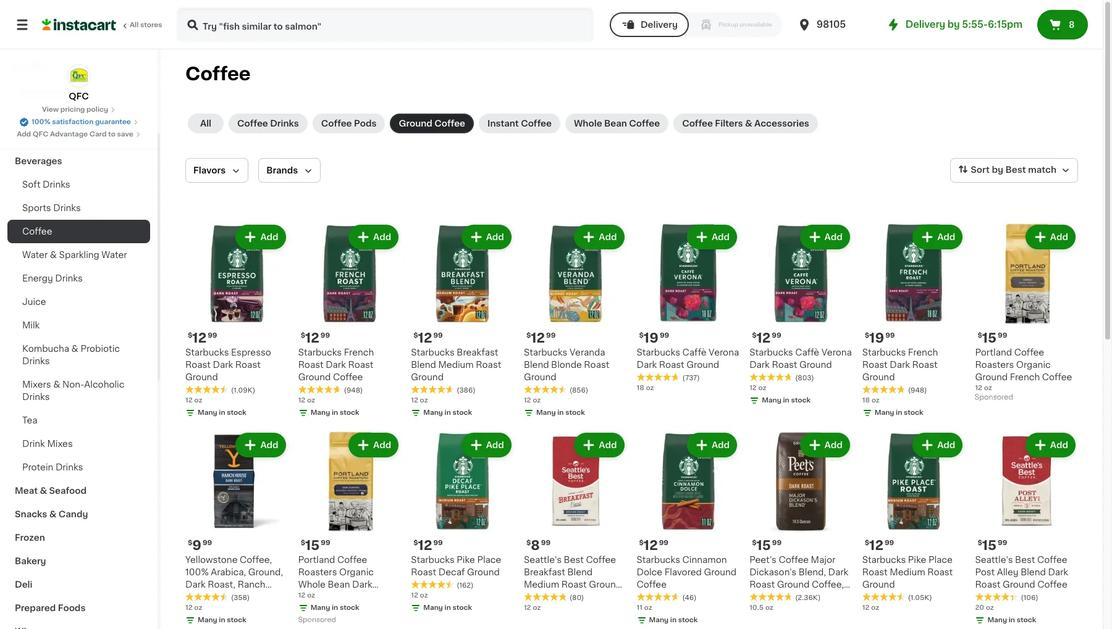 Task type: locate. For each thing, give the bounding box(es) containing it.
whole
[[574, 119, 602, 128], [298, 581, 326, 590]]

roast inside seattle's best coffee post alley blend dark roast ground coffee
[[976, 581, 1001, 590]]

& up energy drinks
[[50, 251, 57, 260]]

starbucks inside starbucks pike place roast decaf ground
[[411, 556, 455, 565]]

many in stock down (386)
[[424, 410, 472, 416]]

1 starbucks caffè verona dark roast ground from the left
[[637, 348, 739, 369]]

1 vertical spatial 100%
[[185, 569, 209, 577]]

1 horizontal spatial caffè
[[796, 348, 820, 357]]

0 vertical spatial 18
[[637, 385, 645, 392]]

sponsored badge image down 'portland coffee roasters organic ground french coffee 12 oz'
[[976, 394, 1013, 402]]

$ 15 99 up post
[[978, 540, 1008, 553]]

100%
[[32, 119, 50, 125], [185, 569, 209, 577]]

(803)
[[796, 375, 814, 382]]

100% down the yellowstone
[[185, 569, 209, 577]]

0 horizontal spatial 100%
[[32, 119, 50, 125]]

drinks for protein drinks
[[56, 464, 83, 472]]

meat & seafood
[[15, 487, 87, 496]]

match
[[1028, 166, 1057, 174]]

delivery by 5:55-6:15pm link
[[886, 17, 1023, 32]]

stock down (162)
[[453, 605, 472, 612]]

best up alley
[[1016, 556, 1036, 565]]

1 caffè from the left
[[683, 348, 707, 357]]

kombucha
[[22, 345, 69, 354]]

pike for medium
[[908, 556, 927, 565]]

many in stock down (856)
[[536, 410, 585, 416]]

0 horizontal spatial french
[[344, 348, 374, 357]]

many in stock for starbucks cinnamon dolce flavored ground coffee
[[649, 618, 698, 624]]

energy drinks link
[[7, 267, 150, 290]]

many for starbucks caffè verona dark roast ground
[[762, 397, 782, 404]]

12 oz for starbucks caffè verona dark roast ground
[[750, 385, 767, 392]]

service type group
[[610, 12, 782, 37]]

filters
[[715, 119, 743, 128]]

1 vertical spatial coffee,
[[812, 581, 844, 590]]

many in stock down (162)
[[424, 605, 472, 612]]

dark inside 'portland coffee roasters organic whole bean dark sumatra coffee'
[[352, 581, 373, 590]]

drinks down water & sparkling water on the left
[[55, 274, 83, 283]]

& down milk link
[[71, 345, 78, 354]]

1 horizontal spatial $ 19 99
[[865, 332, 895, 345]]

1 (948) from the left
[[344, 387, 363, 394]]

coffee pods
[[321, 119, 377, 128]]

deli
[[15, 581, 32, 590]]

tea
[[22, 417, 37, 425]]

all stores
[[130, 22, 162, 28]]

roasters inside 'portland coffee roasters organic ground french coffee 12 oz'
[[976, 361, 1014, 369]]

stock for starbucks veranda blend blonde roast ground
[[566, 410, 585, 416]]

roasters inside 'portland coffee roasters organic whole bean dark sumatra coffee'
[[298, 569, 337, 577]]

many in stock down (358)
[[198, 618, 247, 624]]

drinks inside protein drinks 'link'
[[56, 464, 83, 472]]

seattle's inside 'seattle's best coffee breakfast blend medium roast ground coffee'
[[524, 556, 562, 565]]

ground inside 'seattle's best coffee breakfast blend medium roast ground coffee'
[[589, 581, 622, 590]]

delivery button
[[610, 12, 689, 37]]

$ 12 99 for starbucks veranda blend blonde roast ground
[[527, 332, 556, 345]]

drinks inside soft drinks link
[[43, 180, 70, 189]]

organic inside 'portland coffee roasters organic whole bean dark sumatra coffee'
[[339, 569, 374, 577]]

stock down (358)
[[227, 618, 247, 624]]

2 caffè from the left
[[796, 348, 820, 357]]

all for all
[[200, 119, 211, 128]]

french inside starbucks french roast dark roast ground
[[908, 348, 938, 357]]

in for starbucks veranda blend blonde roast ground
[[558, 410, 564, 416]]

place for starbucks pike place roast decaf ground
[[477, 556, 501, 565]]

0 horizontal spatial organic
[[339, 569, 374, 577]]

0 vertical spatial portland
[[976, 348, 1012, 357]]

portland inside 'portland coffee roasters organic whole bean dark sumatra coffee'
[[298, 556, 335, 565]]

1 vertical spatial whole
[[298, 581, 326, 590]]

snacks
[[15, 511, 47, 519]]

many in stock down the (46)
[[649, 618, 698, 624]]

0 horizontal spatial sponsored badge image
[[298, 617, 336, 624]]

best inside field
[[1006, 166, 1026, 174]]

& right filters
[[745, 119, 753, 128]]

1 horizontal spatial organic
[[1017, 361, 1051, 369]]

ground inside starbucks espresso roast dark roast ground
[[185, 373, 218, 382]]

0 vertical spatial whole
[[574, 119, 602, 128]]

$ 8 99
[[527, 540, 551, 553]]

instacart logo image
[[42, 17, 116, 32]]

instant coffee
[[488, 119, 552, 128]]

pike inside starbucks pike place roast medium roast ground
[[908, 556, 927, 565]]

many inside product group
[[198, 618, 217, 624]]

best left match at the right of page
[[1006, 166, 1026, 174]]

coffee inside "link"
[[629, 119, 660, 128]]

many in stock for seattle's best coffee post alley blend dark roast ground coffee
[[988, 618, 1037, 624]]

portland for portland coffee roasters organic whole bean dark sumatra coffee
[[298, 556, 335, 565]]

starbucks inside starbucks espresso roast dark roast ground
[[185, 348, 229, 357]]

0 horizontal spatial 19
[[644, 332, 659, 345]]

1 horizontal spatial starbucks caffè verona dark roast ground
[[750, 348, 852, 369]]

stock
[[791, 397, 811, 404], [227, 410, 247, 416], [340, 410, 359, 416], [453, 410, 472, 416], [566, 410, 585, 416], [904, 410, 924, 416], [340, 605, 359, 612], [453, 605, 472, 612], [227, 618, 247, 624], [678, 618, 698, 624], [1017, 618, 1037, 624]]

all left "stores"
[[130, 22, 139, 28]]

1 horizontal spatial whole
[[574, 119, 602, 128]]

0 vertical spatial coffee,
[[240, 556, 272, 565]]

by for delivery
[[948, 20, 960, 29]]

blend inside starbucks breakfast blend medium roast ground
[[411, 361, 436, 369]]

1 vertical spatial breakfast
[[524, 569, 565, 577]]

ground inside starbucks pike place roast decaf ground
[[467, 569, 500, 577]]

verona
[[709, 348, 739, 357], [822, 348, 852, 357]]

12 oz
[[750, 385, 767, 392], [185, 397, 202, 404], [298, 397, 315, 404], [411, 397, 428, 404], [524, 397, 541, 404], [298, 593, 315, 600], [411, 593, 428, 600], [185, 605, 202, 612], [524, 605, 541, 612], [863, 605, 880, 612]]

2 seattle's from the left
[[976, 556, 1013, 565]]

whole inside "link"
[[574, 119, 602, 128]]

drinks for energy drinks
[[55, 274, 83, 283]]

many for starbucks french roast dark roast ground
[[875, 410, 895, 416]]

1 horizontal spatial sponsored badge image
[[976, 394, 1013, 402]]

0 horizontal spatial starbucks caffè verona dark roast ground
[[637, 348, 739, 369]]

0 horizontal spatial 18
[[637, 385, 645, 392]]

coffee,
[[240, 556, 272, 565], [812, 581, 844, 590]]

drinks down kombucha
[[22, 357, 50, 366]]

1 horizontal spatial seattle's
[[976, 556, 1013, 565]]

stock down the (106)
[[1017, 618, 1037, 624]]

coffee, up ground,
[[240, 556, 272, 565]]

1 horizontal spatial 100%
[[185, 569, 209, 577]]

$ 15 99 up peet's
[[752, 540, 782, 553]]

(162)
[[457, 583, 474, 590]]

0 vertical spatial by
[[948, 20, 960, 29]]

place inside starbucks pike place roast medium roast ground
[[929, 556, 953, 565]]

best inside 'seattle's best coffee breakfast blend medium roast ground coffee'
[[564, 556, 584, 565]]

water up energy on the top left
[[22, 251, 48, 260]]

best inside seattle's best coffee post alley blend dark roast ground coffee
[[1016, 556, 1036, 565]]

many in stock down starbucks french roast dark roast ground coffee
[[311, 410, 359, 416]]

drinks up seafood
[[56, 464, 83, 472]]

18 oz
[[637, 385, 654, 392], [863, 397, 880, 404]]

1 place from the left
[[477, 556, 501, 565]]

15
[[983, 332, 997, 345], [305, 540, 320, 553], [757, 540, 771, 553], [983, 540, 997, 553]]

1 vertical spatial 18
[[863, 397, 870, 404]]

1 horizontal spatial (948)
[[908, 387, 927, 394]]

french inside starbucks french roast dark roast ground coffee
[[344, 348, 374, 357]]

12 oz for starbucks french roast dark roast ground coffee
[[298, 397, 315, 404]]

15 for portland coffee roasters organic ground french coffee
[[983, 332, 997, 345]]

stock down (803)
[[791, 397, 811, 404]]

sponsored badge image for portland coffee roasters organic whole bean dark sumatra coffee
[[298, 617, 336, 624]]

1 19 from the left
[[644, 332, 659, 345]]

$ 19 99 for starbucks caffè verona dark roast ground
[[639, 332, 670, 345]]

18 down starbucks french roast dark roast ground
[[863, 397, 870, 404]]

product group containing 8
[[524, 431, 627, 614]]

& inside mixers & non-alcoholic drinks
[[53, 381, 60, 389]]

seattle's for 15
[[976, 556, 1013, 565]]

1 pike from the left
[[457, 556, 475, 565]]

many in stock down (803)
[[762, 397, 811, 404]]

1 horizontal spatial roasters
[[976, 361, 1014, 369]]

0 vertical spatial organic
[[1017, 361, 1051, 369]]

2 horizontal spatial medium
[[890, 569, 926, 577]]

prepared foods link
[[7, 597, 150, 621]]

by inside field
[[992, 166, 1004, 174]]

kombucha & probiotic drinks
[[22, 345, 120, 366]]

0 horizontal spatial water
[[22, 251, 48, 260]]

all up the "flavors"
[[200, 119, 211, 128]]

$ inside the $ 9 99
[[188, 540, 192, 547]]

19 for starbucks caffè verona dark roast ground
[[644, 332, 659, 345]]

1 vertical spatial sponsored badge image
[[298, 617, 336, 624]]

portland inside 'portland coffee roasters organic ground french coffee 12 oz'
[[976, 348, 1012, 357]]

0 vertical spatial breakfast
[[457, 348, 498, 357]]

frozen link
[[7, 527, 150, 550]]

2 horizontal spatial french
[[1010, 373, 1040, 382]]

1 water from the left
[[22, 251, 48, 260]]

stock down (1.09k)
[[227, 410, 247, 416]]

many
[[762, 397, 782, 404], [198, 410, 217, 416], [311, 410, 330, 416], [424, 410, 443, 416], [536, 410, 556, 416], [875, 410, 895, 416], [311, 605, 330, 612], [424, 605, 443, 612], [198, 618, 217, 624], [649, 618, 669, 624], [988, 618, 1007, 624]]

sponsored badge image down sumatra
[[298, 617, 336, 624]]

1 horizontal spatial delivery
[[906, 20, 946, 29]]

0 horizontal spatial all
[[130, 22, 139, 28]]

2 pike from the left
[[908, 556, 927, 565]]

0 horizontal spatial coffee,
[[240, 556, 272, 565]]

15 up peet's
[[757, 540, 771, 553]]

12 oz for starbucks pike place roast medium roast ground
[[863, 605, 880, 612]]

juice
[[22, 298, 46, 307]]

0 vertical spatial sponsored badge image
[[976, 394, 1013, 402]]

0 vertical spatial bean
[[604, 119, 627, 128]]

1 vertical spatial roasters
[[298, 569, 337, 577]]

0 horizontal spatial roasters
[[298, 569, 337, 577]]

0 horizontal spatial breakfast
[[457, 348, 498, 357]]

& inside 'link'
[[40, 487, 47, 496]]

& for non-
[[53, 381, 60, 389]]

instant coffee link
[[479, 114, 561, 134]]

19 for starbucks french roast dark roast ground
[[870, 332, 885, 345]]

starbucks caffè verona dark roast ground up (803)
[[750, 348, 852, 369]]

best up (80)
[[564, 556, 584, 565]]

drinks up sports drinks on the left top
[[43, 180, 70, 189]]

organic inside 'portland coffee roasters organic ground french coffee 12 oz'
[[1017, 361, 1051, 369]]

0 horizontal spatial pike
[[457, 556, 475, 565]]

drinks inside the energy drinks link
[[55, 274, 83, 283]]

1 horizontal spatial breakfast
[[524, 569, 565, 577]]

1 horizontal spatial verona
[[822, 348, 852, 357]]

0 vertical spatial all
[[130, 22, 139, 28]]

$ 12 99 for starbucks cinnamon dolce flavored ground coffee
[[639, 540, 669, 553]]

0 vertical spatial medium
[[438, 361, 474, 369]]

0 vertical spatial 8
[[1069, 20, 1075, 29]]

0 horizontal spatial place
[[477, 556, 501, 565]]

seattle's for 8
[[524, 556, 562, 565]]

stock for starbucks espresso roast dark roast ground
[[227, 410, 247, 416]]

stock down starbucks french roast dark roast ground coffee
[[340, 410, 359, 416]]

0 vertical spatial 100%
[[32, 119, 50, 125]]

qfc link
[[67, 64, 91, 103]]

ground inside starbucks pike place roast medium roast ground
[[863, 581, 895, 590]]

(948) down starbucks french roast dark roast ground
[[908, 387, 927, 394]]

1 horizontal spatial qfc
[[69, 92, 89, 101]]

1 vertical spatial medium
[[890, 569, 926, 577]]

delivery inside delivery by 5:55-6:15pm link
[[906, 20, 946, 29]]

all
[[130, 22, 139, 28], [200, 119, 211, 128]]

seattle's inside seattle's best coffee post alley blend dark roast ground coffee
[[976, 556, 1013, 565]]

0 horizontal spatial 18 oz
[[637, 385, 654, 392]]

1 horizontal spatial 18 oz
[[863, 397, 880, 404]]

$ 12 99
[[188, 332, 217, 345], [301, 332, 330, 345], [414, 332, 443, 345], [527, 332, 556, 345], [752, 332, 782, 345], [414, 540, 443, 553], [639, 540, 669, 553], [865, 540, 895, 553]]

verona for 19
[[709, 348, 739, 357]]

roast inside peet's coffee major dickason's blend, dark roast ground coffee, bag
[[750, 581, 775, 590]]

1 vertical spatial portland
[[298, 556, 335, 565]]

drinks inside sports drinks link
[[53, 204, 81, 213]]

stock down (856)
[[566, 410, 585, 416]]

1 horizontal spatial place
[[929, 556, 953, 565]]

15 up 'portland coffee roasters organic whole bean dark sumatra coffee'
[[305, 540, 320, 553]]

caffè up (803)
[[796, 348, 820, 357]]

& for candy
[[49, 511, 56, 519]]

roast,
[[208, 581, 236, 590]]

None search field
[[177, 7, 594, 42]]

1 vertical spatial 8
[[531, 540, 540, 553]]

sports drinks
[[22, 204, 81, 213]]

breakfast inside 'seattle's best coffee breakfast blend medium roast ground coffee'
[[524, 569, 565, 577]]

breakfast down $ 8 99
[[524, 569, 565, 577]]

dark inside yellowstone coffee, 100% arabica, ground, dark roast, ranch house
[[185, 581, 206, 590]]

qfc left 'eggs'
[[33, 131, 48, 138]]

dark inside peet's coffee major dickason's blend, dark roast ground coffee, bag
[[829, 569, 849, 577]]

& left 'eggs'
[[41, 134, 48, 142]]

product group
[[185, 223, 288, 421], [298, 223, 401, 421], [411, 223, 514, 421], [524, 223, 627, 421], [637, 223, 740, 393], [750, 223, 853, 408], [863, 223, 966, 421], [976, 223, 1079, 405], [185, 431, 288, 630], [298, 431, 401, 627], [411, 431, 514, 616], [524, 431, 627, 614], [637, 431, 740, 629], [750, 431, 853, 614], [863, 431, 966, 614], [976, 431, 1079, 629]]

coffee inside starbucks french roast dark roast ground coffee
[[333, 373, 363, 382]]

water right sparkling
[[102, 251, 127, 260]]

snacks & candy link
[[7, 503, 150, 527]]

1 horizontal spatial 19
[[870, 332, 885, 345]]

18 right (856)
[[637, 385, 645, 392]]

blend inside 'seattle's best coffee breakfast blend medium roast ground coffee'
[[568, 569, 593, 577]]

eggs
[[50, 134, 73, 142]]

medium up (386)
[[438, 361, 474, 369]]

many for yellowstone coffee, 100% arabica, ground, dark roast, ranch house
[[198, 618, 217, 624]]

0 horizontal spatial seattle's
[[524, 556, 562, 565]]

1 vertical spatial qfc
[[33, 131, 48, 138]]

roasters
[[976, 361, 1014, 369], [298, 569, 337, 577]]

mixers
[[22, 381, 51, 389]]

12 oz for starbucks espresso roast dark roast ground
[[185, 397, 202, 404]]

0 horizontal spatial caffè
[[683, 348, 707, 357]]

alcoholic
[[84, 381, 125, 389]]

many in stock down starbucks french roast dark roast ground
[[875, 410, 924, 416]]

drinks down mixers
[[22, 393, 50, 402]]

0 horizontal spatial by
[[948, 20, 960, 29]]

many in stock down the (106)
[[988, 618, 1037, 624]]

2 (948) from the left
[[908, 387, 927, 394]]

starbucks inside starbucks french roast dark roast ground
[[863, 348, 906, 357]]

2 $ 19 99 from the left
[[865, 332, 895, 345]]

1 horizontal spatial portland
[[976, 348, 1012, 357]]

pike up (1.05k)
[[908, 556, 927, 565]]

delivery by 5:55-6:15pm
[[906, 20, 1023, 29]]

& inside kombucha & probiotic drinks
[[71, 345, 78, 354]]

starbucks caffè verona dark roast ground up (737) at right bottom
[[637, 348, 739, 369]]

1 horizontal spatial 18
[[863, 397, 870, 404]]

1 horizontal spatial medium
[[524, 581, 559, 590]]

medium down $ 8 99
[[524, 581, 559, 590]]

breakfast up (386)
[[457, 348, 498, 357]]

snacks & candy
[[15, 511, 88, 519]]

stock for starbucks french roast dark roast ground coffee
[[340, 410, 359, 416]]

blend inside seattle's best coffee post alley blend dark roast ground coffee
[[1021, 569, 1046, 577]]

pike
[[457, 556, 475, 565], [908, 556, 927, 565]]

18 for starbucks french roast dark roast ground
[[863, 397, 870, 404]]

1 horizontal spatial pike
[[908, 556, 927, 565]]

many in stock for starbucks espresso roast dark roast ground
[[198, 410, 247, 416]]

pike up decaf on the bottom left of page
[[457, 556, 475, 565]]

stock down starbucks french roast dark roast ground
[[904, 410, 924, 416]]

dark inside starbucks french roast dark roast ground
[[890, 361, 910, 369]]

(46)
[[683, 595, 697, 602]]

$ 12 99 for starbucks pike place roast decaf ground
[[414, 540, 443, 553]]

& for seafood
[[40, 487, 47, 496]]

1 $ 19 99 from the left
[[639, 332, 670, 345]]

many in stock for starbucks pike place roast decaf ground
[[424, 605, 472, 612]]

by right sort at the right of the page
[[992, 166, 1004, 174]]

produce link
[[7, 103, 150, 126]]

kombucha & probiotic drinks link
[[7, 337, 150, 373]]

ranch
[[238, 581, 265, 590]]

coffee drinks
[[237, 119, 299, 128]]

100% down view
[[32, 119, 50, 125]]

dark inside starbucks french roast dark roast ground coffee
[[326, 361, 346, 369]]

ground,
[[248, 569, 283, 577]]

many in stock down sumatra
[[311, 605, 359, 612]]

delivery inside delivery button
[[641, 20, 678, 29]]

save
[[117, 131, 133, 138]]

1 horizontal spatial coffee,
[[812, 581, 844, 590]]

in for seattle's best coffee post alley blend dark roast ground coffee
[[1009, 618, 1015, 624]]

in for starbucks breakfast blend medium roast ground
[[445, 410, 451, 416]]

medium up (1.05k)
[[890, 569, 926, 577]]

seattle's best coffee post alley blend dark roast ground coffee
[[976, 556, 1069, 590]]

1 horizontal spatial 8
[[1069, 20, 1075, 29]]

& right the meat
[[40, 487, 47, 496]]

0 horizontal spatial $ 19 99
[[639, 332, 670, 345]]

stock for starbucks caffè verona dark roast ground
[[791, 397, 811, 404]]

policy
[[87, 106, 108, 113]]

$ 15 99 up 'portland coffee roasters organic ground french coffee 12 oz'
[[978, 332, 1008, 345]]

ground inside peet's coffee major dickason's blend, dark roast ground coffee, bag
[[777, 581, 810, 590]]

major
[[811, 556, 836, 565]]

$ 12 99 for starbucks espresso roast dark roast ground
[[188, 332, 217, 345]]

caffè up (737) at right bottom
[[683, 348, 707, 357]]

2 19 from the left
[[870, 332, 885, 345]]

qfc
[[69, 92, 89, 101], [33, 131, 48, 138]]

1 horizontal spatial bean
[[604, 119, 627, 128]]

brands button
[[258, 158, 321, 183]]

1 seattle's from the left
[[524, 556, 562, 565]]

& left non-
[[53, 381, 60, 389]]

98105 button
[[797, 7, 871, 42]]

$ 15 99 up 'portland coffee roasters organic whole bean dark sumatra coffee'
[[301, 540, 330, 553]]

stock down (386)
[[453, 410, 472, 416]]

12 inside 'portland coffee roasters organic ground french coffee 12 oz'
[[976, 385, 983, 392]]

1 vertical spatial all
[[200, 119, 211, 128]]

drinks up brands
[[270, 119, 299, 128]]

0 vertical spatial roasters
[[976, 361, 1014, 369]]

breakfast inside starbucks breakfast blend medium roast ground
[[457, 348, 498, 357]]

seattle's down $ 8 99
[[524, 556, 562, 565]]

100% inside yellowstone coffee, 100% arabica, ground, dark roast, ranch house
[[185, 569, 209, 577]]

brands
[[267, 166, 298, 175]]

0 vertical spatial qfc
[[69, 92, 89, 101]]

1 vertical spatial 18 oz
[[863, 397, 880, 404]]

caffè for 19
[[683, 348, 707, 357]]

many for seattle's best coffee post alley blend dark roast ground coffee
[[988, 618, 1007, 624]]

whole inside 'portland coffee roasters organic whole bean dark sumatra coffee'
[[298, 581, 326, 590]]

15 up 'portland coffee roasters organic ground french coffee 12 oz'
[[983, 332, 997, 345]]

bean
[[604, 119, 627, 128], [328, 581, 350, 590]]

in for starbucks french roast dark roast ground coffee
[[332, 410, 338, 416]]

(386)
[[457, 387, 476, 394]]

qfc inside add qfc advantage card to save link
[[33, 131, 48, 138]]

best match
[[1006, 166, 1057, 174]]

all for all stores
[[130, 22, 139, 28]]

0 horizontal spatial whole
[[298, 581, 326, 590]]

portland for portland coffee roasters organic ground french coffee 12 oz
[[976, 348, 1012, 357]]

0 horizontal spatial bean
[[328, 581, 350, 590]]

portland coffee roasters organic ground french coffee 12 oz
[[976, 348, 1073, 392]]

coffee, down blend,
[[812, 581, 844, 590]]

(948) for 19
[[908, 387, 927, 394]]

18 oz for starbucks caffè verona dark roast ground
[[637, 385, 654, 392]]

1 vertical spatial bean
[[328, 581, 350, 590]]

12 oz for starbucks veranda blend blonde roast ground
[[524, 397, 541, 404]]

medium inside starbucks breakfast blend medium roast ground
[[438, 361, 474, 369]]

& left candy
[[49, 511, 56, 519]]

2 vertical spatial medium
[[524, 581, 559, 590]]

drinks down soft drinks link
[[53, 204, 81, 213]]

medium inside starbucks pike place roast medium roast ground
[[890, 569, 926, 577]]

many in stock down (1.09k)
[[198, 410, 247, 416]]

0 horizontal spatial portland
[[298, 556, 335, 565]]

starbucks french roast dark roast ground coffee
[[298, 348, 374, 382]]

1 verona from the left
[[709, 348, 739, 357]]

dark inside starbucks espresso roast dark roast ground
[[213, 361, 233, 369]]

medium inside 'seattle's best coffee breakfast blend medium roast ground coffee'
[[524, 581, 559, 590]]

0 horizontal spatial verona
[[709, 348, 739, 357]]

ground coffee
[[399, 119, 465, 128]]

Search field
[[178, 9, 593, 41]]

pike inside starbucks pike place roast decaf ground
[[457, 556, 475, 565]]

0 horizontal spatial (948)
[[344, 387, 363, 394]]

$ 19 99
[[639, 332, 670, 345], [865, 332, 895, 345]]

stock down the (46)
[[678, 618, 698, 624]]

sponsored badge image
[[976, 394, 1013, 402], [298, 617, 336, 624]]

protein drinks
[[22, 464, 83, 472]]

1 vertical spatial organic
[[339, 569, 374, 577]]

& for eggs
[[41, 134, 48, 142]]

many in stock for starbucks caffè verona dark roast ground
[[762, 397, 811, 404]]

all stores link
[[42, 7, 163, 42]]

in for starbucks french roast dark roast ground
[[896, 410, 903, 416]]

cinnamon
[[683, 556, 727, 565]]

0 horizontal spatial qfc
[[33, 131, 48, 138]]

french inside 'portland coffee roasters organic ground french coffee 12 oz'
[[1010, 373, 1040, 382]]

1 horizontal spatial by
[[992, 166, 1004, 174]]

2 place from the left
[[929, 556, 953, 565]]

drinks for sports drinks
[[53, 204, 81, 213]]

2 verona from the left
[[822, 348, 852, 357]]

roast
[[185, 361, 211, 369], [235, 361, 261, 369], [298, 361, 324, 369], [348, 361, 374, 369], [476, 361, 501, 369], [584, 361, 610, 369], [659, 361, 685, 369], [772, 361, 798, 369], [863, 361, 888, 369], [913, 361, 938, 369], [411, 569, 437, 577], [863, 569, 888, 577], [928, 569, 953, 577], [562, 581, 587, 590], [750, 581, 775, 590], [976, 581, 1001, 590]]

0 horizontal spatial medium
[[438, 361, 474, 369]]

1 horizontal spatial all
[[200, 119, 211, 128]]

0 vertical spatial 18 oz
[[637, 385, 654, 392]]

drinks inside mixers & non-alcoholic drinks
[[22, 393, 50, 402]]

0 horizontal spatial delivery
[[641, 20, 678, 29]]

15 up post
[[983, 540, 997, 553]]

1 horizontal spatial french
[[908, 348, 938, 357]]

99 inside $ 8 99
[[541, 540, 551, 547]]

1 horizontal spatial water
[[102, 251, 127, 260]]

1 vertical spatial by
[[992, 166, 1004, 174]]

place inside starbucks pike place roast decaf ground
[[477, 556, 501, 565]]

yellowstone
[[185, 556, 238, 565]]

18 for starbucks caffè verona dark roast ground
[[637, 385, 645, 392]]

seattle's up post
[[976, 556, 1013, 565]]

15 for peet's coffee major dickason's blend, dark roast ground coffee, bag
[[757, 540, 771, 553]]

drinks inside the coffee drinks link
[[270, 119, 299, 128]]

oz inside 'portland coffee roasters organic ground french coffee 12 oz'
[[984, 385, 993, 392]]

$ 12 99 for starbucks caffè verona dark roast ground
[[752, 332, 782, 345]]

ground inside starbucks cinnamon dolce flavored ground coffee
[[704, 569, 737, 577]]

roast inside starbucks veranda blend blonde roast ground
[[584, 361, 610, 369]]

prepared foods
[[15, 604, 86, 613]]

2 starbucks caffè verona dark roast ground from the left
[[750, 348, 852, 369]]

(948) down starbucks french roast dark roast ground coffee
[[344, 387, 363, 394]]

many in stock for starbucks veranda blend blonde roast ground
[[536, 410, 585, 416]]

qfc up view pricing policy link
[[69, 92, 89, 101]]

by left 5:55-
[[948, 20, 960, 29]]

0 horizontal spatial 8
[[531, 540, 540, 553]]

(948) for 12
[[344, 387, 363, 394]]



Task type: describe. For each thing, give the bounding box(es) containing it.
delivery for delivery by 5:55-6:15pm
[[906, 20, 946, 29]]

starbucks inside starbucks french roast dark roast ground coffee
[[298, 348, 342, 357]]

& for probiotic
[[71, 345, 78, 354]]

8 inside button
[[1069, 20, 1075, 29]]

bakery
[[15, 557, 46, 566]]

bean inside "link"
[[604, 119, 627, 128]]

ground inside starbucks veranda blend blonde roast ground
[[524, 373, 557, 382]]

starbucks inside starbucks cinnamon dolce flavored ground coffee
[[637, 556, 681, 565]]

coffee filters & accessories
[[682, 119, 810, 128]]

many for starbucks french roast dark roast ground coffee
[[311, 410, 330, 416]]

coffee, inside yellowstone coffee, 100% arabica, ground, dark roast, ranch house
[[240, 556, 272, 565]]

5:55-
[[963, 20, 988, 29]]

many for starbucks breakfast blend medium roast ground
[[424, 410, 443, 416]]

many for starbucks veranda blend blonde roast ground
[[536, 410, 556, 416]]

ground inside starbucks breakfast blend medium roast ground
[[411, 373, 444, 382]]

thanksgiving link
[[7, 79, 150, 103]]

many in stock for starbucks french roast dark roast ground coffee
[[311, 410, 359, 416]]

& for sparkling
[[50, 251, 57, 260]]

seattle's best coffee breakfast blend medium roast ground coffee
[[524, 556, 622, 602]]

coffee inside peet's coffee major dickason's blend, dark roast ground coffee, bag
[[779, 556, 809, 565]]

stock down 'portland coffee roasters organic whole bean dark sumatra coffee'
[[340, 605, 359, 612]]

protein
[[22, 464, 53, 472]]

stock for starbucks breakfast blend medium roast ground
[[453, 410, 472, 416]]

roast inside starbucks breakfast blend medium roast ground
[[476, 361, 501, 369]]

starbucks veranda blend blonde roast ground
[[524, 348, 610, 382]]

stock for starbucks cinnamon dolce flavored ground coffee
[[678, 618, 698, 624]]

drinks for coffee drinks
[[270, 119, 299, 128]]

$ 15 99 for peet's coffee major dickason's blend, dark roast ground coffee, bag
[[752, 540, 782, 553]]

many for starbucks pike place roast decaf ground
[[424, 605, 443, 612]]

many in stock for yellowstone coffee, 100% arabica, ground, dark roast, ranch house
[[198, 618, 247, 624]]

juice link
[[7, 290, 150, 314]]

delivery for delivery
[[641, 20, 678, 29]]

thanksgiving
[[15, 87, 74, 95]]

deli link
[[7, 574, 150, 597]]

energy drinks
[[22, 274, 83, 283]]

espresso
[[231, 348, 271, 357]]

$ inside $ 8 99
[[527, 540, 531, 547]]

11 oz
[[637, 605, 653, 612]]

100% satisfaction guarantee button
[[19, 115, 138, 127]]

sparkling
[[59, 251, 99, 260]]

pricing
[[60, 106, 85, 113]]

view pricing policy link
[[42, 105, 116, 115]]

product group containing 9
[[185, 431, 288, 630]]

starbucks caffè verona dark roast ground for 12
[[750, 348, 852, 369]]

6:15pm
[[988, 20, 1023, 29]]

milk
[[22, 321, 40, 330]]

$ 15 99 for seattle's best coffee post alley blend dark roast ground coffee
[[978, 540, 1008, 553]]

yellowstone coffee, 100% arabica, ground, dark roast, ranch house
[[185, 556, 283, 602]]

beverages
[[15, 157, 62, 166]]

sports
[[22, 204, 51, 213]]

in for yellowstone coffee, 100% arabica, ground, dark roast, ranch house
[[219, 618, 225, 624]]

all link
[[188, 114, 224, 134]]

flavored
[[665, 569, 702, 577]]

meat
[[15, 487, 38, 496]]

organic for french
[[1017, 361, 1051, 369]]

12 oz for starbucks breakfast blend medium roast ground
[[411, 397, 428, 404]]

starbucks french roast dark roast ground
[[863, 348, 938, 382]]

100% inside "button"
[[32, 119, 50, 125]]

drink mixes
[[22, 440, 73, 449]]

blend inside starbucks veranda blend blonde roast ground
[[524, 361, 549, 369]]

blonde
[[551, 361, 582, 369]]

by for sort
[[992, 166, 1004, 174]]

caffè for 12
[[796, 348, 820, 357]]

15 for portland coffee roasters organic whole bean dark sumatra coffee
[[305, 540, 320, 553]]

stock for seattle's best coffee post alley blend dark roast ground coffee
[[1017, 618, 1037, 624]]

pike for decaf
[[457, 556, 475, 565]]

drink
[[22, 440, 45, 449]]

stock for yellowstone coffee, 100% arabica, ground, dark roast, ranch house
[[227, 618, 247, 624]]

organic for bean
[[339, 569, 374, 577]]

instant
[[488, 119, 519, 128]]

many in stock for starbucks french roast dark roast ground
[[875, 410, 924, 416]]

starbucks inside starbucks breakfast blend medium roast ground
[[411, 348, 455, 357]]

view
[[42, 106, 59, 113]]

$ 15 99 for portland coffee roasters organic whole bean dark sumatra coffee
[[301, 540, 330, 553]]

starbucks cinnamon dolce flavored ground coffee
[[637, 556, 737, 590]]

best for 8
[[564, 556, 584, 565]]

pods
[[354, 119, 377, 128]]

alley
[[997, 569, 1019, 577]]

advantage
[[50, 131, 88, 138]]

stores
[[140, 22, 162, 28]]

ground inside seattle's best coffee post alley blend dark roast ground coffee
[[1003, 581, 1036, 590]]

$ 12 99 for starbucks pike place roast medium roast ground
[[865, 540, 895, 553]]

mixers & non-alcoholic drinks
[[22, 381, 125, 402]]

energy
[[22, 274, 53, 283]]

drinks inside kombucha & probiotic drinks
[[22, 357, 50, 366]]

whole bean coffee
[[574, 119, 660, 128]]

coffee drinks link
[[229, 114, 308, 134]]

starbucks inside starbucks veranda blend blonde roast ground
[[524, 348, 568, 357]]

$ 12 99 for starbucks french roast dark roast ground coffee
[[301, 332, 330, 345]]

whole bean coffee link
[[566, 114, 669, 134]]

coffee pods link
[[313, 114, 385, 134]]

20
[[976, 605, 985, 612]]

french for 19
[[908, 348, 938, 357]]

roast inside 'seattle's best coffee breakfast blend medium roast ground coffee'
[[562, 581, 587, 590]]

decaf
[[439, 569, 465, 577]]

starbucks breakfast blend medium roast ground
[[411, 348, 501, 382]]

soft
[[22, 180, 41, 189]]

guarantee
[[95, 119, 131, 125]]

qfc logo image
[[67, 64, 91, 88]]

soft drinks link
[[7, 173, 150, 197]]

stock for starbucks french roast dark roast ground
[[904, 410, 924, 416]]

french for 12
[[344, 348, 374, 357]]

ground inside 'portland coffee roasters organic ground french coffee 12 oz'
[[976, 373, 1008, 382]]

many for starbucks cinnamon dolce flavored ground coffee
[[649, 618, 669, 624]]

foods
[[58, 604, 86, 613]]

$ 12 99 for starbucks breakfast blend medium roast ground
[[414, 332, 443, 345]]

blend,
[[799, 569, 826, 577]]

best for 15
[[1016, 556, 1036, 565]]

arabica,
[[211, 569, 246, 577]]

coffee, inside peet's coffee major dickason's blend, dark roast ground coffee, bag
[[812, 581, 844, 590]]

dark inside seattle's best coffee post alley blend dark roast ground coffee
[[1048, 569, 1069, 577]]

dairy
[[15, 134, 39, 142]]

98105
[[817, 20, 846, 29]]

2 water from the left
[[102, 251, 127, 260]]

ground inside starbucks french roast dark roast ground coffee
[[298, 373, 331, 382]]

non-
[[62, 381, 84, 389]]

in for starbucks cinnamon dolce flavored ground coffee
[[671, 618, 677, 624]]

seafood
[[49, 487, 87, 496]]

15 for seattle's best coffee post alley blend dark roast ground coffee
[[983, 540, 997, 553]]

8 button
[[1038, 10, 1088, 40]]

Best match Sort by field
[[951, 158, 1079, 183]]

in for starbucks pike place roast decaf ground
[[445, 605, 451, 612]]

12 oz for yellowstone coffee, 100% arabica, ground, dark roast, ranch house
[[185, 605, 202, 612]]

$ 15 99 for portland coffee roasters organic ground french coffee
[[978, 332, 1008, 345]]

probiotic
[[81, 345, 120, 354]]

starbucks pike place roast medium roast ground
[[863, 556, 953, 590]]

sumatra
[[298, 593, 335, 602]]

coffee inside 'link'
[[521, 119, 552, 128]]

$ 19 99 for starbucks french roast dark roast ground
[[865, 332, 895, 345]]

mixers & non-alcoholic drinks link
[[7, 373, 150, 409]]

bean inside 'portland coffee roasters organic whole bean dark sumatra coffee'
[[328, 581, 350, 590]]

ground inside starbucks french roast dark roast ground
[[863, 373, 895, 382]]

20 oz
[[976, 605, 994, 612]]

12 oz for seattle's best coffee breakfast blend medium roast ground coffee
[[524, 605, 541, 612]]

to
[[108, 131, 116, 138]]

many in stock for starbucks breakfast blend medium roast ground
[[424, 410, 472, 416]]

starbucks inside starbucks pike place roast medium roast ground
[[863, 556, 906, 565]]

stock for starbucks pike place roast decaf ground
[[453, 605, 472, 612]]

flavors
[[193, 166, 226, 175]]

peet's coffee major dickason's blend, dark roast ground coffee, bag
[[750, 556, 849, 602]]

water & sparkling water link
[[7, 244, 150, 267]]

in for starbucks caffè verona dark roast ground
[[783, 397, 790, 404]]

flavors button
[[185, 158, 249, 183]]

roasters for ground
[[976, 361, 1014, 369]]

portland coffee roasters organic whole bean dark sumatra coffee
[[298, 556, 374, 602]]

sponsored badge image for portland coffee roasters organic ground french coffee
[[976, 394, 1013, 402]]

(1.05k)
[[908, 595, 933, 602]]

verona for 12
[[822, 348, 852, 357]]

mixes
[[47, 440, 73, 449]]

starbucks espresso roast dark roast ground
[[185, 348, 271, 382]]

qfc inside qfc link
[[69, 92, 89, 101]]

soft drinks
[[22, 180, 70, 189]]

(2.36k)
[[796, 595, 821, 602]]

99 inside the $ 9 99
[[203, 540, 212, 547]]

dairy & eggs link
[[7, 126, 150, 150]]

18 oz for starbucks french roast dark roast ground
[[863, 397, 880, 404]]

in for starbucks espresso roast dark roast ground
[[219, 410, 225, 416]]

peet's
[[750, 556, 777, 565]]

10.5 oz
[[750, 605, 774, 612]]

satisfaction
[[52, 119, 93, 125]]

sort
[[971, 166, 990, 174]]

add qfc advantage card to save
[[17, 131, 133, 138]]

roast inside starbucks pike place roast decaf ground
[[411, 569, 437, 577]]

$ 9 99
[[188, 540, 212, 553]]

add qfc advantage card to save link
[[17, 130, 141, 140]]

(856)
[[570, 387, 589, 394]]

starbucks caffè verona dark roast ground for 19
[[637, 348, 739, 369]]

place for starbucks pike place roast medium roast ground
[[929, 556, 953, 565]]

drinks for soft drinks
[[43, 180, 70, 189]]

12 oz for starbucks pike place roast decaf ground
[[411, 593, 428, 600]]

coffee inside starbucks cinnamon dolce flavored ground coffee
[[637, 581, 667, 590]]

bag
[[750, 593, 767, 602]]



Task type: vqa. For each thing, say whether or not it's contained in the screenshot.


